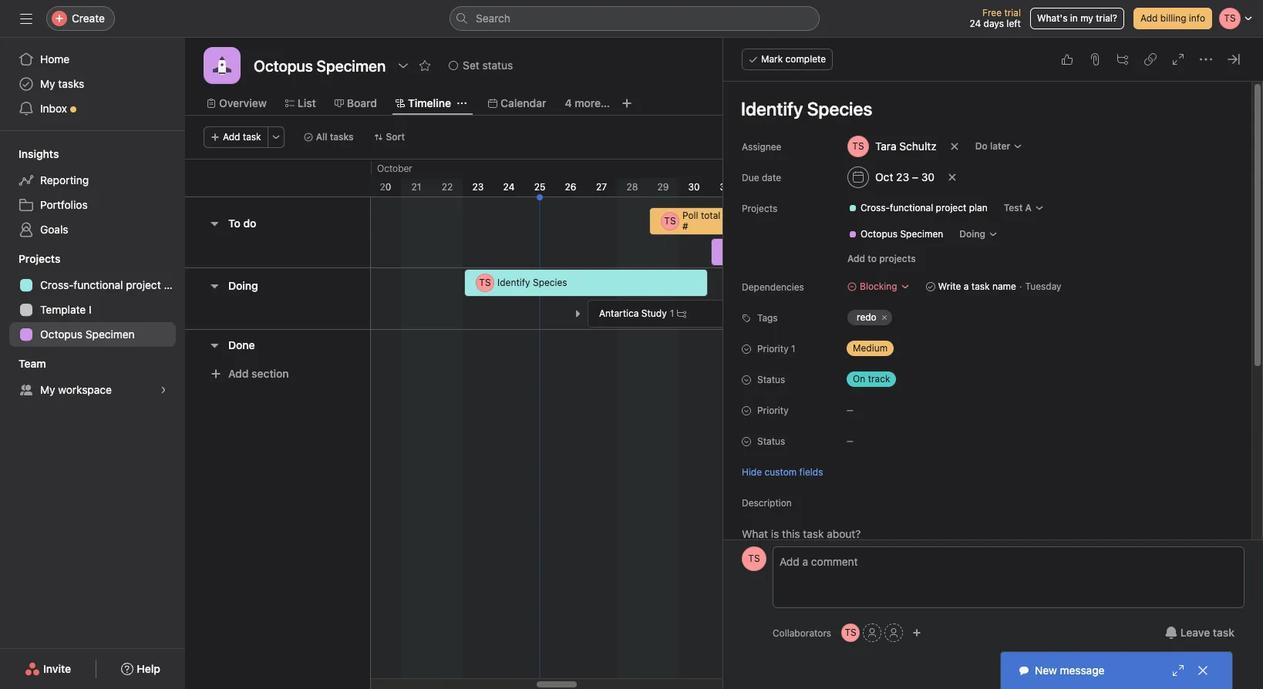 Task type: describe. For each thing, give the bounding box(es) containing it.
task for add task
[[243, 131, 261, 143]]

0 vertical spatial 1
[[670, 308, 675, 319]]

reporting
[[40, 174, 89, 187]]

leave
[[1181, 626, 1211, 640]]

Task Name text field
[[731, 91, 1234, 127]]

test
[[1004, 202, 1023, 214]]

identify species
[[498, 277, 568, 289]]

leftcount image
[[678, 309, 687, 319]]

projects
[[880, 253, 916, 265]]

info
[[1190, 12, 1206, 24]]

projects inside main content
[[742, 203, 778, 214]]

test a button
[[997, 198, 1052, 219]]

octopus specimen inside main content
[[861, 228, 944, 240]]

tara schultz button
[[841, 133, 944, 160]]

projects inside projects dropdown button
[[19, 252, 60, 265]]

1 vertical spatial cross-functional project plan link
[[9, 273, 185, 298]]

add for add to projects
[[848, 253, 866, 265]]

list link
[[285, 95, 316, 112]]

track
[[868, 373, 891, 385]]

ts left identify
[[479, 277, 491, 289]]

add task button
[[204, 127, 268, 148]]

0 horizontal spatial 30
[[689, 181, 700, 193]]

all tasks button
[[297, 127, 361, 148]]

create
[[72, 12, 105, 25]]

add billing info
[[1141, 12, 1206, 24]]

cross-functional project plan inside main content
[[861, 202, 988, 214]]

calendar
[[501, 96, 547, 110]]

my workspace
[[40, 383, 112, 397]]

to do
[[228, 217, 256, 230]]

0 vertical spatial octopus specimen link
[[843, 227, 950, 242]]

done
[[228, 338, 255, 351]]

4
[[565, 96, 572, 110]]

template
[[40, 303, 86, 316]]

1 inside main content
[[792, 343, 796, 355]]

rocket image
[[213, 56, 231, 75]]

show subtasks for task antartica study image
[[573, 309, 583, 319]]

mark complete button
[[742, 49, 833, 70]]

study
[[642, 308, 667, 319]]

billing
[[1161, 12, 1187, 24]]

26
[[565, 181, 577, 193]]

hide
[[742, 466, 762, 478]]

cross- inside main content
[[861, 202, 890, 214]]

add tab image
[[621, 97, 633, 110]]

trial?
[[1097, 12, 1118, 24]]

add subtask image
[[1117, 53, 1130, 66]]

write a task name
[[939, 281, 1017, 292]]

collaborators
[[773, 628, 832, 639]]

search list box
[[450, 6, 820, 31]]

23 inside main content
[[897, 171, 910, 184]]

tags
[[758, 312, 778, 324]]

0 horizontal spatial cross-
[[40, 279, 74, 292]]

close details image
[[1228, 53, 1241, 66]]

priority for priority 1
[[758, 343, 789, 355]]

expand new message image
[[1173, 665, 1185, 677]]

due date
[[742, 172, 782, 184]]

task for leave task
[[1214, 626, 1235, 640]]

set status
[[463, 59, 513, 72]]

1 horizontal spatial ts button
[[842, 624, 860, 643]]

0 horizontal spatial octopus
[[40, 328, 83, 341]]

functional inside main content
[[890, 202, 934, 214]]

29
[[658, 181, 669, 193]]

status for — dropdown button
[[758, 436, 786, 447]]

medium
[[853, 343, 888, 354]]

help button
[[111, 656, 170, 684]]

more actions image
[[271, 133, 281, 142]]

add billing info button
[[1134, 8, 1213, 29]]

21
[[412, 181, 422, 193]]

board link
[[335, 95, 377, 112]]

do later button
[[969, 136, 1030, 157]]

redo
[[857, 312, 877, 323]]

to
[[868, 253, 877, 265]]

section
[[252, 367, 289, 380]]

attachments: add a file to this task, identify species image
[[1089, 53, 1102, 66]]

free trial 24 days left
[[970, 7, 1021, 29]]

priority 1
[[758, 343, 796, 355]]

add for add task
[[223, 131, 240, 143]]

home link
[[9, 47, 176, 72]]

status for on track dropdown button
[[758, 374, 786, 386]]

medium button
[[841, 338, 934, 360]]

redo link
[[848, 310, 892, 326]]

leave task button
[[1156, 620, 1245, 647]]

task inside main content
[[972, 281, 990, 292]]

full screen image
[[1173, 53, 1185, 66]]

mark
[[762, 53, 783, 65]]

october
[[377, 163, 413, 174]]

octopus inside main content
[[861, 228, 898, 240]]

do
[[976, 140, 988, 152]]

invite
[[43, 663, 71, 676]]

sort
[[386, 131, 405, 143]]

test a
[[1004, 202, 1032, 214]]

— for priority
[[847, 406, 854, 415]]

mark complete
[[762, 53, 826, 65]]

blocking button
[[841, 276, 917, 298]]

invite button
[[15, 656, 81, 684]]

portfolios
[[40, 198, 88, 211]]

timeline link
[[396, 95, 451, 112]]

new message
[[1035, 664, 1105, 677]]

inbox
[[40, 102, 67, 115]]

add task
[[223, 131, 261, 143]]

projects element inside identify species dialog
[[824, 194, 1251, 248]]

workspace
[[58, 383, 112, 397]]

collapse task list for the section done image
[[208, 339, 221, 351]]

1 vertical spatial functional
[[74, 279, 123, 292]]

overview
[[219, 96, 267, 110]]

main content inside identify species dialog
[[725, 82, 1251, 690]]



Task type: locate. For each thing, give the bounding box(es) containing it.
1 vertical spatial priority
[[758, 405, 789, 417]]

octopus specimen link down i at the top left of the page
[[9, 323, 176, 347]]

to do button
[[228, 210, 256, 238]]

0 vertical spatial priority
[[758, 343, 789, 355]]

1 horizontal spatial projects
[[742, 203, 778, 214]]

0 vertical spatial cross-
[[861, 202, 890, 214]]

priority
[[758, 343, 789, 355], [758, 405, 789, 417]]

cross-functional project plan down –
[[861, 202, 988, 214]]

my for my tasks
[[40, 77, 55, 90]]

doing up write a task name
[[960, 228, 986, 240]]

31
[[720, 181, 730, 193]]

1 horizontal spatial write
[[939, 281, 962, 292]]

octopus specimen link up projects
[[843, 227, 950, 242]]

0 vertical spatial 24
[[970, 18, 982, 29]]

free
[[983, 7, 1002, 19]]

1 horizontal spatial cross-
[[861, 202, 890, 214]]

0 vertical spatial functional
[[890, 202, 934, 214]]

0 vertical spatial plan
[[970, 202, 988, 214]]

tara
[[876, 140, 897, 153]]

write
[[723, 246, 746, 258], [939, 281, 962, 292]]

0 horizontal spatial 24
[[504, 181, 515, 193]]

plan inside main content
[[970, 202, 988, 214]]

ts button right the collaborators
[[842, 624, 860, 643]]

left
[[1007, 18, 1021, 29]]

0 vertical spatial —
[[847, 406, 854, 415]]

projects element
[[824, 194, 1251, 248], [0, 245, 185, 350]]

1 horizontal spatial octopus
[[861, 228, 898, 240]]

projects button
[[0, 252, 60, 267]]

add to projects button
[[841, 248, 923, 270]]

1 vertical spatial project
[[126, 279, 161, 292]]

1 status from the top
[[758, 374, 786, 386]]

create button
[[46, 6, 115, 31]]

identify species dialog
[[724, 38, 1264, 690]]

main content
[[725, 82, 1251, 690]]

0 horizontal spatial projects element
[[0, 245, 185, 350]]

plan up doing dropdown button
[[970, 202, 988, 214]]

0 horizontal spatial projects
[[19, 252, 60, 265]]

tasks for all tasks
[[330, 131, 354, 143]]

1 horizontal spatial functional
[[890, 202, 934, 214]]

0 vertical spatial cross-functional project plan link
[[843, 201, 994, 216]]

2 — from the top
[[847, 437, 854, 446]]

1 vertical spatial 1
[[792, 343, 796, 355]]

name
[[993, 281, 1017, 292]]

tasks for my tasks
[[58, 77, 84, 90]]

projects element containing cross-functional project plan
[[824, 194, 1251, 248]]

2 priority from the top
[[758, 405, 789, 417]]

my for my workspace
[[40, 383, 55, 397]]

1 horizontal spatial project
[[936, 202, 967, 214]]

clear due date image
[[948, 173, 958, 182]]

show options image
[[397, 59, 410, 72]]

add to projects
[[848, 253, 916, 265]]

1 horizontal spatial task
[[972, 281, 990, 292]]

1 horizontal spatial octopus specimen
[[861, 228, 944, 240]]

plan left collapse task list for the section doing icon on the top left of page
[[164, 279, 185, 292]]

1 vertical spatial projects
[[19, 252, 60, 265]]

my
[[40, 77, 55, 90], [40, 383, 55, 397]]

write inside identify species dialog
[[939, 281, 962, 292]]

1 horizontal spatial octopus specimen link
[[843, 227, 950, 242]]

— down — popup button
[[847, 437, 854, 446]]

goals link
[[9, 218, 176, 242]]

done button
[[228, 331, 255, 359]]

on
[[853, 373, 866, 385]]

help
[[137, 663, 160, 676]]

global element
[[0, 38, 185, 130]]

add or remove collaborators image
[[913, 629, 922, 638]]

add left billing
[[1141, 12, 1158, 24]]

— for status
[[847, 437, 854, 446]]

24 left the days
[[970, 18, 982, 29]]

collapse task list for the section to do image
[[208, 218, 221, 230]]

oct
[[876, 171, 894, 184]]

cross-functional project plan link down –
[[843, 201, 994, 216]]

— down on
[[847, 406, 854, 415]]

doing right collapse task list for the section doing icon on the top left of page
[[228, 279, 258, 292]]

0 vertical spatial write
[[723, 246, 746, 258]]

0 horizontal spatial specimen
[[85, 328, 135, 341]]

add down the done button
[[228, 367, 249, 380]]

1 horizontal spatial specimen
[[901, 228, 944, 240]]

all tasks
[[316, 131, 354, 143]]

1 horizontal spatial projects element
[[824, 194, 1251, 248]]

cross-
[[861, 202, 890, 214], [40, 279, 74, 292]]

1 vertical spatial write
[[939, 281, 962, 292]]

30 up "poll"
[[689, 181, 700, 193]]

dependencies
[[742, 282, 805, 293]]

close image
[[1197, 665, 1210, 677]]

hide custom fields
[[742, 466, 824, 478]]

0 vertical spatial cross-functional project plan
[[861, 202, 988, 214]]

to
[[228, 217, 241, 230]]

1 vertical spatial —
[[847, 437, 854, 446]]

add section button
[[204, 360, 295, 388]]

task
[[243, 131, 261, 143], [972, 281, 990, 292], [1214, 626, 1235, 640]]

23 right 22
[[473, 181, 484, 193]]

tasks inside all tasks dropdown button
[[330, 131, 354, 143]]

tasks inside my tasks link
[[58, 77, 84, 90]]

cross- up template
[[40, 279, 74, 292]]

search button
[[450, 6, 820, 31]]

my
[[1081, 12, 1094, 24]]

0 horizontal spatial cross-functional project plan link
[[9, 273, 185, 298]]

remove image
[[880, 313, 889, 323]]

1 vertical spatial cross-
[[40, 279, 74, 292]]

octopus down template
[[40, 328, 83, 341]]

2 horizontal spatial task
[[1214, 626, 1235, 640]]

1 horizontal spatial cross-functional project plan
[[861, 202, 988, 214]]

2 my from the top
[[40, 383, 55, 397]]

0 vertical spatial tasks
[[58, 77, 84, 90]]

0 horizontal spatial doing
[[228, 279, 258, 292]]

my inside "link"
[[40, 383, 55, 397]]

1 vertical spatial plan
[[164, 279, 185, 292]]

write up report
[[723, 246, 789, 258]]

cross- down oct
[[861, 202, 890, 214]]

add section
[[228, 367, 289, 380]]

do later
[[976, 140, 1011, 152]]

copy task link image
[[1145, 53, 1157, 66]]

0 horizontal spatial tasks
[[58, 77, 84, 90]]

1 vertical spatial cross-functional project plan
[[40, 279, 185, 292]]

functional
[[890, 202, 934, 214], [74, 279, 123, 292]]

all
[[316, 131, 327, 143]]

tasks right all
[[330, 131, 354, 143]]

1 horizontal spatial 1
[[792, 343, 796, 355]]

0 vertical spatial specimen
[[901, 228, 944, 240]]

fields
[[800, 466, 824, 478]]

project down clear due date 'icon'
[[936, 202, 967, 214]]

specimen up projects
[[901, 228, 944, 240]]

4 more… button
[[565, 95, 610, 112]]

projects element containing projects
[[0, 245, 185, 350]]

tasks
[[58, 77, 84, 90], [330, 131, 354, 143]]

— inside dropdown button
[[847, 437, 854, 446]]

assignee
[[742, 141, 782, 153]]

0 vertical spatial ts button
[[742, 547, 767, 572]]

0 vertical spatial project
[[936, 202, 967, 214]]

specimen inside identify species dialog
[[901, 228, 944, 240]]

0 horizontal spatial 23
[[473, 181, 484, 193]]

more…
[[575, 96, 610, 110]]

home
[[40, 52, 70, 66]]

— button
[[841, 400, 934, 421]]

ts right the collaborators
[[845, 627, 857, 639]]

2 status from the top
[[758, 436, 786, 447]]

main content containing tara schultz
[[725, 82, 1251, 690]]

write for write up report
[[723, 246, 746, 258]]

1 vertical spatial octopus
[[40, 328, 83, 341]]

octopus specimen down i at the top left of the page
[[40, 328, 135, 341]]

identify
[[498, 277, 531, 289]]

tab actions image
[[457, 99, 467, 108]]

1 horizontal spatial tasks
[[330, 131, 354, 143]]

hide custom fields button
[[742, 465, 824, 480]]

1 vertical spatial ts button
[[842, 624, 860, 643]]

octopus specimen up projects
[[861, 228, 944, 240]]

project up template i link
[[126, 279, 161, 292]]

1 my from the top
[[40, 77, 55, 90]]

0 horizontal spatial task
[[243, 131, 261, 143]]

0 horizontal spatial functional
[[74, 279, 123, 292]]

insights button
[[0, 147, 59, 162]]

0 horizontal spatial plan
[[164, 279, 185, 292]]

24 inside free trial 24 days left
[[970, 18, 982, 29]]

0 horizontal spatial cross-functional project plan
[[40, 279, 185, 292]]

set status button
[[442, 55, 520, 76]]

specimen
[[901, 228, 944, 240], [85, 328, 135, 341]]

project inside main content
[[936, 202, 967, 214]]

board
[[347, 96, 377, 110]]

blocking
[[860, 281, 898, 292]]

1 horizontal spatial cross-functional project plan link
[[843, 201, 994, 216]]

24 left 25 on the left
[[504, 181, 515, 193]]

insights element
[[0, 140, 185, 245]]

1 vertical spatial tasks
[[330, 131, 354, 143]]

set
[[463, 59, 480, 72]]

1 horizontal spatial 24
[[970, 18, 982, 29]]

task right a
[[972, 281, 990, 292]]

teams element
[[0, 350, 185, 406]]

tasks down home at the top of the page
[[58, 77, 84, 90]]

sort button
[[367, 127, 412, 148]]

my tasks
[[40, 77, 84, 90]]

0 horizontal spatial 1
[[670, 308, 675, 319]]

1 horizontal spatial plan
[[970, 202, 988, 214]]

1 vertical spatial my
[[40, 383, 55, 397]]

20
[[380, 181, 391, 193]]

due
[[742, 172, 760, 184]]

later
[[991, 140, 1011, 152]]

1 vertical spatial 24
[[504, 181, 515, 193]]

projects down the "due date"
[[742, 203, 778, 214]]

30 right –
[[922, 171, 935, 184]]

0 vertical spatial status
[[758, 374, 786, 386]]

collapse task list for the section doing image
[[208, 280, 221, 292]]

2 vertical spatial task
[[1214, 626, 1235, 640]]

search
[[476, 12, 511, 25]]

a
[[1026, 202, 1032, 214]]

0 vertical spatial task
[[243, 131, 261, 143]]

task left more actions icon
[[243, 131, 261, 143]]

priority for priority
[[758, 405, 789, 417]]

octopus up add to projects
[[861, 228, 898, 240]]

see details, my workspace image
[[159, 386, 168, 395]]

what's in my trial?
[[1038, 12, 1118, 24]]

1 vertical spatial task
[[972, 281, 990, 292]]

add down overview "link"
[[223, 131, 240, 143]]

functional up template i link
[[74, 279, 123, 292]]

1 vertical spatial octopus specimen
[[40, 328, 135, 341]]

1 priority from the top
[[758, 343, 789, 355]]

do
[[243, 217, 256, 230]]

— inside popup button
[[847, 406, 854, 415]]

inbox link
[[9, 96, 176, 121]]

tara schultz
[[876, 140, 937, 153]]

complete
[[786, 53, 826, 65]]

1 horizontal spatial doing
[[960, 228, 986, 240]]

antartica study
[[599, 308, 667, 319]]

add for add billing info
[[1141, 12, 1158, 24]]

my workspace link
[[9, 378, 176, 403]]

more actions for this task image
[[1201, 53, 1213, 66]]

0 likes. click to like this task image
[[1062, 53, 1074, 66]]

0 horizontal spatial octopus specimen
[[40, 328, 135, 341]]

report
[[762, 246, 789, 258]]

ts left # in the top right of the page
[[665, 215, 676, 227]]

status up custom in the right of the page
[[758, 436, 786, 447]]

my up inbox
[[40, 77, 55, 90]]

my tasks link
[[9, 72, 176, 96]]

poll
[[683, 210, 699, 221]]

—
[[847, 406, 854, 415], [847, 437, 854, 446]]

a
[[964, 281, 969, 292]]

1 left leftcount icon
[[670, 308, 675, 319]]

my inside global element
[[40, 77, 55, 90]]

1 down dependencies
[[792, 343, 796, 355]]

trial
[[1005, 7, 1021, 19]]

None text field
[[250, 52, 390, 79]]

add for add section
[[228, 367, 249, 380]]

add to starred image
[[419, 59, 431, 72]]

1 horizontal spatial 23
[[897, 171, 910, 184]]

0 vertical spatial my
[[40, 77, 55, 90]]

0 horizontal spatial ts button
[[742, 547, 767, 572]]

0 horizontal spatial octopus specimen link
[[9, 323, 176, 347]]

doing button
[[953, 224, 1005, 245]]

overview link
[[207, 95, 267, 112]]

status
[[483, 59, 513, 72]]

write left up
[[723, 246, 746, 258]]

tuesday
[[1026, 281, 1062, 292]]

write left a
[[939, 281, 962, 292]]

write for write a task name
[[939, 281, 962, 292]]

0 vertical spatial doing
[[960, 228, 986, 240]]

0 horizontal spatial write
[[723, 246, 746, 258]]

1 vertical spatial doing
[[228, 279, 258, 292]]

on track
[[853, 373, 891, 385]]

1 vertical spatial specimen
[[85, 328, 135, 341]]

my down team
[[40, 383, 55, 397]]

projects down goals
[[19, 252, 60, 265]]

1 horizontal spatial 30
[[922, 171, 935, 184]]

reporting link
[[9, 168, 176, 193]]

0 horizontal spatial project
[[126, 279, 161, 292]]

cross-functional project plan link up i at the top left of the page
[[9, 273, 185, 298]]

doing inside doing dropdown button
[[960, 228, 986, 240]]

1 vertical spatial status
[[758, 436, 786, 447]]

template i
[[40, 303, 92, 316]]

cross-functional project plan up template i link
[[40, 279, 185, 292]]

hide sidebar image
[[20, 12, 32, 25]]

30 inside main content
[[922, 171, 935, 184]]

0 vertical spatial projects
[[742, 203, 778, 214]]

0 vertical spatial octopus
[[861, 228, 898, 240]]

team
[[19, 357, 46, 370]]

add inside main content
[[848, 253, 866, 265]]

add left to
[[848, 253, 866, 265]]

priority down tags
[[758, 343, 789, 355]]

ts button down description
[[742, 547, 767, 572]]

0 vertical spatial octopus specimen
[[861, 228, 944, 240]]

task right leave in the bottom of the page
[[1214, 626, 1235, 640]]

priority down priority 1
[[758, 405, 789, 417]]

1 vertical spatial octopus specimen link
[[9, 323, 176, 347]]

28
[[627, 181, 638, 193]]

ts down description
[[749, 553, 760, 565]]

poll total #
[[683, 210, 721, 232]]

remove assignee image
[[950, 142, 960, 151]]

specimen down template i link
[[85, 328, 135, 341]]

functional down –
[[890, 202, 934, 214]]

description
[[742, 498, 792, 509]]

goals
[[40, 223, 68, 236]]

23 left –
[[897, 171, 910, 184]]

status down priority 1
[[758, 374, 786, 386]]

1 — from the top
[[847, 406, 854, 415]]



Task type: vqa. For each thing, say whether or not it's contained in the screenshot.
starred element
no



